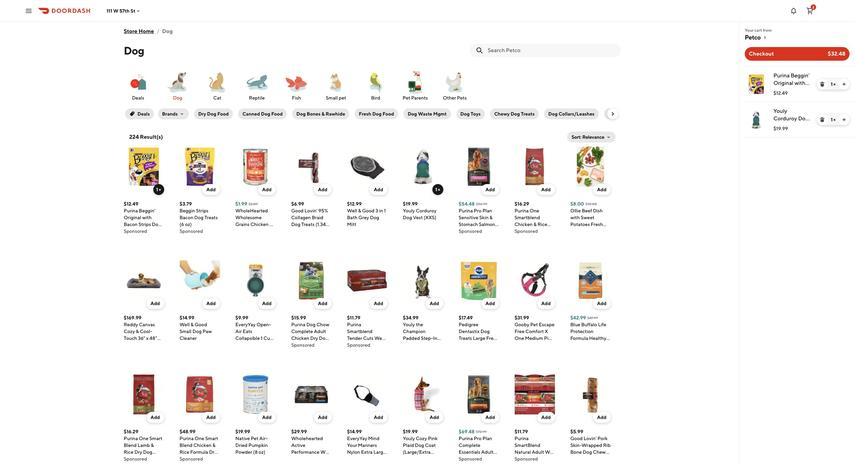 Task type: locate. For each thing, give the bounding box(es) containing it.
beggin
[[180, 208, 195, 214]]

1 vertical spatial pink
[[428, 436, 438, 442]]

dog inside dog waste mgmt button
[[408, 111, 417, 117]]

vest inside $19.99 youly corduroy dog vest (xxs)
[[413, 215, 423, 221]]

6
[[375, 350, 378, 355]]

bacon down beggin in the left of the page
[[180, 215, 193, 221]]

dog inside $19.99 youly corduroy dog vest (xxs)
[[403, 215, 412, 221]]

0 vertical spatial extra
[[124, 343, 135, 348]]

dog inside $9.99 everyyay open- air eats collapsible 1 cup dog bowl
[[235, 343, 245, 348]]

$12.99 well & good 3 in 1 bath grey dog mitt
[[347, 201, 386, 227]]

2 plan from the top
[[483, 436, 492, 442]]

mgmt
[[433, 111, 447, 117]]

$19.99 for $19.99 youly cozy pink plaid dog coat (large/extra large)
[[403, 430, 418, 435]]

1 vertical spatial youly corduroy dog vest (xxs) image
[[403, 147, 443, 187]]

add for well & good small dog paw cleaner
[[206, 301, 216, 307]]

add for gooby pet escape free comfort x one medium pink dog harness
[[541, 301, 551, 307]]

0 vertical spatial adult
[[314, 329, 326, 335]]

dog bones & rawhide link
[[291, 107, 351, 121]]

purina one smart blend lamb & rice dry dog food (8 lb) image
[[124, 375, 164, 415]]

well inside the $12.99 well & good 3 in 1 bath grey dog mitt
[[347, 208, 357, 214]]

treats inside $3.79 beggin strips bacon dog treats (6 oz) sponsored
[[205, 215, 218, 221]]

pack left (13
[[347, 350, 358, 355]]

reddy canvas cozy & cool-touch 36" x 48" extra large grey dog bed image
[[124, 261, 164, 301]]

sponsored for $11.79 purina smartblend tender cuts wet dog food variety pack (13 oz x 6 ct)
[[347, 343, 370, 348]]

(6
[[180, 222, 184, 227]]

1 horizontal spatial well
[[347, 208, 357, 214]]

smart up (31.1
[[205, 436, 218, 442]]

2 pro from the top
[[474, 436, 482, 442]]

oz) right (25
[[146, 229, 153, 234]]

0 horizontal spatial adult
[[314, 329, 326, 335]]

add for beggin strips bacon dog treats (6 oz)
[[206, 187, 216, 193]]

0 horizontal spatial blend
[[124, 443, 137, 449]]

beef up sweet on the top
[[582, 208, 592, 214]]

dog inside dog toys button
[[460, 111, 470, 117]]

small inside $14.99 well & good small dog paw cleaner
[[180, 329, 192, 335]]

pet left parents
[[403, 95, 410, 101]]

blend right shredded
[[481, 457, 494, 462]]

oz right (13
[[366, 350, 371, 355]]

canned dog food
[[243, 111, 283, 117]]

dog inside $17.49 pedigree dentastix dog treats large fresh mint (36 ct)
[[481, 329, 490, 335]]

1 vertical spatial pet
[[530, 322, 538, 328]]

1 horizontal spatial lovin'
[[584, 436, 597, 442]]

0 vertical spatial $14.99
[[180, 315, 194, 321]]

your up petco
[[745, 28, 754, 33]]

0 horizontal spatial ct)
[[379, 350, 385, 355]]

adult inside '$69.48 $72.99 purina pro plan complete essentials adult shredded blend beef & rice'
[[481, 450, 494, 455]]

pet parents image
[[403, 70, 428, 95]]

variety inside $29.99 wholehearted active performance wet dog food variety pack (12.5 oz
[[314, 457, 329, 462]]

ollie
[[570, 208, 581, 214]]

2 vertical spatial pet
[[251, 436, 258, 442]]

$29.99
[[291, 430, 307, 435]]

plan down $72.99
[[483, 436, 492, 442]]

(large/extra
[[403, 450, 431, 455]]

strips right beggin in the left of the page
[[196, 208, 208, 214]]

dog waste mgmt
[[408, 111, 447, 117]]

$14.99 up manners
[[347, 430, 362, 435]]

0 horizontal spatial with
[[142, 215, 152, 221]]

1 × up $19.99 youly corduroy dog vest (xxs)
[[435, 187, 440, 193]]

deals
[[132, 95, 144, 101], [137, 111, 150, 117]]

youly corduroy dog vest (xxs) image
[[746, 110, 767, 130], [403, 147, 443, 187]]

complete inside $15.99 purina dog chow complete adult chicken dry dog food (18.5 lb)
[[291, 329, 313, 335]]

good down $6.99
[[291, 208, 304, 214]]

chicken inside $15.99 purina dog chow complete adult chicken dry dog food (18.5 lb)
[[291, 336, 309, 341]]

blend for formula
[[180, 443, 192, 449]]

food inside "$42.99 $47.99 blue buffalo life protection formula healthy weight chicken & brown rice dry dog food (15 lb)"
[[581, 356, 592, 362]]

pro for sensitive
[[474, 208, 482, 214]]

skin
[[479, 215, 489, 221]]

cat
[[213, 95, 221, 101]]

bacon inside $12.49 purina beggin' original with bacon strips dog treats (25 oz)
[[124, 222, 138, 227]]

dog inside fresh dog food button
[[372, 111, 382, 117]]

everyyay up manners
[[347, 436, 367, 442]]

lb) inside "$42.99 $47.99 blue buffalo life protection formula healthy weight chicken & brown rice dry dog food (15 lb)"
[[600, 356, 606, 362]]

0 vertical spatial lovin'
[[305, 208, 318, 214]]

0 vertical spatial plan
[[483, 208, 492, 214]]

powder
[[235, 450, 252, 455]]

large up (36
[[473, 336, 485, 341]]

$31.99 gooby pet escape free comfort x one medium pink dog harness
[[515, 315, 555, 348]]

formula up weight
[[570, 336, 588, 341]]

dry
[[198, 111, 206, 117], [515, 229, 522, 234], [459, 236, 467, 241], [310, 336, 318, 341], [596, 350, 604, 355], [134, 450, 142, 455], [209, 450, 217, 455]]

$169.99
[[124, 315, 142, 321]]

dog inside dry dog food button
[[207, 111, 216, 117]]

smart inside $16.29 purina one smart blend lamb & rice dry dog food (8 lb)
[[149, 436, 162, 442]]

1 horizontal spatial extra
[[361, 450, 373, 455]]

with down ollie
[[570, 215, 580, 221]]

0 horizontal spatial extra
[[124, 343, 135, 348]]

one for $16.29 purina one smartblend chicken & rice dry dog food (8 lb)
[[530, 208, 539, 214]]

strips up (25
[[139, 222, 151, 227]]

good inside $6.99 good lovin' 95% collagen braid dog treats (1.34 oz)
[[291, 208, 304, 214]]

$14.99 inside $14.99 everyyay mind your manners nylon extra large dog muzzle
[[347, 430, 362, 435]]

extra down touch
[[124, 343, 135, 348]]

gooby
[[515, 322, 529, 328]]

1 horizontal spatial $12.49
[[774, 90, 788, 96]]

1 horizontal spatial your
[[745, 28, 754, 33]]

youly corduroy dog vest (xxs) $19.99
[[774, 108, 809, 131]]

purina inside $12.49 purina beggin' original with bacon strips dog treats (25 oz)
[[124, 208, 138, 214]]

2 horizontal spatial formula
[[570, 336, 588, 341]]

lb) down lamb on the bottom of the page
[[141, 457, 147, 462]]

add for purina pro plan sensitive skin & stomach salmon & rice formula dry dog food (16 lb)
[[486, 187, 495, 193]]

oz) right (6
[[185, 222, 192, 227]]

$31.99
[[515, 315, 529, 321]]

remove item from cart image
[[820, 82, 825, 87]]

1 inside the $12.99 well & good 3 in 1 bath grey dog mitt
[[384, 208, 386, 214]]

1 smart from the left
[[149, 436, 162, 442]]

1 × right remove item from cart image
[[831, 82, 836, 87]]

dog image
[[165, 70, 190, 95]]

1 × button
[[153, 184, 164, 195], [153, 184, 164, 195], [432, 184, 443, 195], [432, 184, 443, 195]]

grey down 48"
[[150, 343, 160, 348]]

0 horizontal spatial $12.49
[[124, 201, 138, 207]]

sort: relevance button
[[568, 132, 615, 143]]

deals link
[[121, 70, 155, 102]]

reptile image
[[245, 70, 269, 95]]

purina inside $16.29 purina one smart blend lamb & rice dry dog food (8 lb)
[[124, 436, 138, 442]]

fresh dog food button
[[355, 109, 398, 119]]

wet right cuts
[[375, 336, 384, 341]]

good inside $14.99 well & good small dog paw cleaner
[[195, 322, 207, 328]]

fresh dog food link
[[353, 107, 400, 121]]

(8 left frozen
[[546, 229, 550, 234]]

0 horizontal spatial (xxs)
[[424, 215, 436, 221]]

plan for purina pro plan complete essentials adult shredded blend beef & rice
[[483, 436, 492, 442]]

$69.48
[[459, 430, 475, 435]]

1 horizontal spatial adult
[[481, 450, 494, 455]]

1 horizontal spatial fresh
[[486, 336, 499, 341]]

$19.99 inside youly corduroy dog vest (xxs) $19.99
[[774, 126, 788, 131]]

dry dog food button
[[194, 109, 233, 119]]

1 with from the left
[[142, 215, 152, 221]]

dog inside $169.99 reddy canvas cozy & cool- touch 36" x 48" extra large grey dog bed
[[124, 350, 133, 355]]

2 vertical spatial formula
[[190, 450, 208, 455]]

well up cleaner
[[180, 322, 190, 328]]

dog inside $14.99 well & good small dog paw cleaner
[[192, 329, 202, 335]]

chewy dog treats link
[[489, 107, 540, 121]]

parents
[[411, 95, 428, 101]]

1 vertical spatial smartblend
[[347, 329, 373, 335]]

0 horizontal spatial oz
[[314, 464, 319, 466]]

other pets image
[[443, 70, 467, 95]]

one for $16.29 purina one smart blend lamb & rice dry dog food (8 lb)
[[139, 436, 148, 442]]

pink inside $31.99 gooby pet escape free comfort x one medium pink dog harness
[[544, 336, 554, 341]]

sensitive
[[459, 215, 478, 221]]

purina smartblend tender cuts wet dog food variety pack (13 oz x 6 ct) image
[[347, 261, 387, 301]]

(8 inside $16.29 purina one smartblend chicken & rice dry dog food (8 lb)
[[546, 229, 550, 234]]

0 vertical spatial pink
[[544, 336, 554, 341]]

pack inside $11.79 purina smartblend tender cuts wet dog food variety pack (13 oz x 6 ct)
[[347, 350, 358, 355]]

adult down 'chow'
[[314, 329, 326, 335]]

cat image
[[205, 70, 230, 95]]

deals up 224 result(s)
[[137, 111, 150, 117]]

0 vertical spatial $16.29
[[515, 201, 529, 207]]

lovin' up braid
[[305, 208, 318, 214]]

medium down padded
[[403, 343, 421, 348]]

lovin'
[[305, 208, 318, 214], [584, 436, 597, 442]]

treats
[[521, 111, 535, 117], [205, 215, 218, 221], [301, 222, 315, 227], [124, 229, 137, 234], [459, 336, 472, 341]]

$19.99 inside $19.99 youly cozy pink plaid dog coat (large/extra large)
[[403, 430, 418, 435]]

dry inside $16.29 purina one smartblend chicken & rice dry dog food (8 lb)
[[515, 229, 522, 234]]

$12.49 up youly corduroy dog vest (xxs) $19.99 at the right
[[774, 90, 788, 96]]

everyyay inside $14.99 everyyay mind your manners nylon extra large dog muzzle
[[347, 436, 367, 442]]

(1
[[570, 236, 574, 241]]

pro down $56.99
[[474, 208, 482, 214]]

&
[[322, 111, 325, 117], [358, 208, 361, 214], [490, 215, 493, 221], [534, 222, 537, 227], [459, 229, 462, 234], [191, 322, 194, 328], [136, 329, 139, 335], [607, 343, 610, 348], [151, 443, 154, 449], [213, 443, 216, 449], [470, 464, 473, 466]]

grey
[[358, 215, 369, 221], [150, 343, 160, 348]]

everyyay open-air eats collapsible 1 cup dog bowl image
[[235, 261, 276, 301]]

bacon down original at the top left
[[124, 222, 138, 227]]

beef inside $8.00 $10.00 ollie beef dish with sweet potatoes fresh frozen dog food (1 lb)
[[582, 208, 592, 214]]

1 horizontal spatial large
[[374, 450, 386, 455]]

purina beggin' original with bacon strips dog treats (25 oz) image down 224 result(s)
[[124, 147, 164, 187]]

dog inside $12.49 purina beggin' original with bacon strips dog treats (25 oz)
[[152, 222, 161, 227]]

1 vertical spatial large
[[136, 343, 149, 348]]

blend
[[124, 443, 137, 449], [180, 443, 192, 449], [481, 457, 494, 462]]

0 vertical spatial pet
[[403, 95, 410, 101]]

complete down $15.99 at the bottom left
[[291, 329, 313, 335]]

$14.99 everyyay mind your manners nylon extra large dog muzzle
[[347, 430, 386, 462]]

(13
[[359, 350, 365, 355]]

complete up essentials
[[459, 443, 481, 449]]

1 vertical spatial add one to cart image
[[842, 117, 847, 123]]

1 vertical spatial vest
[[413, 215, 423, 221]]

1 horizontal spatial $16.29
[[515, 201, 529, 207]]

1 plan from the top
[[483, 208, 492, 214]]

1 add one to cart image from the top
[[842, 82, 847, 87]]

treats inside $12.49 purina beggin' original with bacon strips dog treats (25 oz)
[[124, 229, 137, 234]]

pedigree dentastix dog treats large fresh mint (36 ct) image
[[459, 261, 499, 301]]

2 horizontal spatial pet
[[530, 322, 538, 328]]

purina beggin' original with bacon strips dog treats (25 oz) image
[[746, 74, 767, 95], [124, 147, 164, 187]]

2 vertical spatial large
[[374, 450, 386, 455]]

1 horizontal spatial purina beggin' original with bacon strips dog treats (25 oz) image
[[746, 74, 767, 95]]

0 horizontal spatial lovin'
[[305, 208, 318, 214]]

$14.99 up cleaner
[[180, 315, 194, 321]]

1 horizontal spatial pack
[[347, 350, 358, 355]]

small up cleaner
[[180, 329, 192, 335]]

chicken inside "$42.99 $47.99 blue buffalo life protection formula healthy weight chicken & brown rice dry dog food (15 lb)"
[[588, 343, 606, 348]]

/
[[157, 28, 159, 34]]

dog inside $6.99 good lovin' 95% collagen braid dog treats (1.34 oz)
[[291, 222, 300, 227]]

good inside $5.99 good lovin' pork skin-wrapped rib bone dog chew (1.5 oz)
[[570, 436, 583, 442]]

lb) inside $16.29 purina one smart blend lamb & rice dry dog food (8 lb)
[[141, 457, 147, 462]]

& inside "button"
[[322, 111, 325, 117]]

rice inside $54.48 $56.99 purina pro plan sensitive skin & stomach salmon & rice formula dry dog food (16 lb)
[[463, 229, 473, 234]]

pro for complete
[[474, 436, 482, 442]]

add one to cart image right remove item from cart icon
[[842, 117, 847, 123]]

(1.5
[[570, 457, 578, 462]]

lb) right (18.5 on the left bottom of the page
[[315, 343, 321, 348]]

0 vertical spatial well
[[347, 208, 357, 214]]

good left 3 at top left
[[362, 208, 375, 214]]

0 horizontal spatial everyyay
[[235, 322, 256, 328]]

(8
[[546, 229, 550, 234], [253, 450, 258, 455], [136, 457, 140, 462]]

0 horizontal spatial wet
[[320, 450, 330, 455]]

$14.99 inside $14.99 well & good small dog paw cleaner
[[180, 315, 194, 321]]

& inside $169.99 reddy canvas cozy & cool- touch 36" x 48" extra large grey dog bed
[[136, 329, 139, 335]]

0 horizontal spatial $11.79
[[347, 315, 361, 321]]

oz) right (1.5
[[579, 457, 586, 462]]

cart
[[755, 28, 762, 33]]

notification bell image
[[790, 7, 798, 15]]

pack left (12.5
[[291, 464, 302, 466]]

cuts
[[363, 336, 374, 341]]

with down beggin' on the top left
[[142, 215, 152, 221]]

1 vertical spatial bacon
[[124, 222, 138, 227]]

wet right performance
[[320, 450, 330, 455]]

0 horizontal spatial smartblend
[[347, 329, 373, 335]]

lb) right (31.1
[[212, 457, 218, 462]]

dog inside $14.99 everyyay mind your manners nylon extra large dog muzzle
[[347, 457, 356, 462]]

95%
[[318, 208, 328, 214]]

x inside $169.99 reddy canvas cozy & cool- touch 36" x 48" extra large grey dog bed
[[146, 336, 149, 341]]

potatoes
[[570, 222, 590, 227]]

add for pedigree dentastix dog treats large fresh mint (36 ct)
[[486, 301, 495, 307]]

purina for $15.99 purina dog chow complete adult chicken dry dog food (18.5 lb)
[[291, 322, 305, 328]]

2 horizontal spatial blend
[[481, 457, 494, 462]]

food inside $16.29 purina one smart blend lamb & rice dry dog food (8 lb)
[[124, 457, 135, 462]]

0 horizontal spatial variety
[[314, 457, 329, 462]]

1 vertical spatial your
[[347, 443, 357, 449]]

1 × up $12.49 purina beggin' original with bacon strips dog treats (25 oz)
[[156, 187, 161, 193]]

formula down salmon
[[473, 229, 491, 234]]

1 horizontal spatial vest
[[774, 123, 785, 129]]

1 vertical spatial beef
[[459, 464, 469, 466]]

sponsored for $54.48 $56.99 purina pro plan sensitive skin & stomach salmon & rice formula dry dog food (16 lb)
[[459, 229, 482, 234]]

harness down comfort
[[525, 343, 542, 348]]

$6.99
[[291, 201, 304, 207]]

small left pet
[[326, 95, 338, 101]]

1 horizontal spatial (8
[[253, 450, 258, 455]]

active
[[291, 443, 305, 449]]

0 vertical spatial large
[[473, 336, 485, 341]]

purina for $16.29 purina one smartblend chicken & rice dry dog food (8 lb)
[[515, 208, 529, 214]]

youly for $19.99 youly cozy pink plaid dog coat (large/extra large)
[[403, 436, 415, 442]]

deals down deals 'image'
[[132, 95, 144, 101]]

lovin' up wrapped
[[584, 436, 597, 442]]

pet inside "$19.99 native pet air- dried pumpkin powder (8 oz)"
[[251, 436, 258, 442]]

$16.29 for $16.29 purina one smart blend lamb & rice dry dog food (8 lb)
[[124, 430, 138, 435]]

0 horizontal spatial $16.29
[[124, 430, 138, 435]]

$17.49
[[459, 315, 473, 321]]

0 vertical spatial pro
[[474, 208, 482, 214]]

large down manners
[[374, 450, 386, 455]]

pet parents link
[[398, 70, 432, 102]]

$54.48 $56.99 purina pro plan sensitive skin & stomach salmon & rice formula dry dog food (16 lb)
[[459, 201, 496, 248]]

0 horizontal spatial grey
[[150, 343, 160, 348]]

add one to cart image right remove item from cart image
[[842, 82, 847, 87]]

pink inside $19.99 youly cozy pink plaid dog coat (large/extra large)
[[428, 436, 438, 442]]

add for purina pro plan complete essentials adult shredded blend beef & rice
[[486, 415, 495, 421]]

deals button
[[124, 107, 155, 121], [125, 109, 154, 119]]

pink down x
[[544, 336, 554, 341]]

adult right essentials
[[481, 450, 494, 455]]

lb)
[[515, 236, 520, 241], [575, 236, 581, 241], [459, 242, 465, 248], [315, 343, 321, 348], [600, 356, 606, 362], [141, 457, 147, 462], [212, 457, 218, 462]]

dog
[[162, 28, 173, 34], [124, 44, 144, 57], [173, 95, 182, 101], [207, 111, 216, 117], [261, 111, 270, 117], [296, 111, 306, 117], [372, 111, 382, 117], [408, 111, 417, 117], [460, 111, 470, 117], [511, 111, 520, 117], [548, 111, 558, 117], [608, 111, 618, 117], [798, 115, 809, 122], [194, 215, 204, 221], [370, 215, 379, 221], [403, 215, 412, 221], [152, 222, 161, 227], [291, 222, 300, 227], [523, 229, 533, 234], [587, 229, 596, 234], [468, 236, 477, 241], [306, 322, 316, 328], [192, 329, 202, 335], [481, 329, 490, 335], [319, 336, 328, 341], [235, 343, 245, 348], [347, 343, 356, 348], [515, 343, 524, 348], [124, 350, 133, 355], [403, 350, 412, 355], [570, 356, 580, 362], [415, 443, 424, 449], [143, 450, 152, 455], [583, 450, 592, 455], [180, 457, 189, 462], [291, 457, 300, 462], [347, 457, 356, 462]]

oz) down pumpkin
[[259, 450, 265, 455]]

2 smart from the left
[[205, 436, 218, 442]]

blue
[[570, 322, 580, 328]]

large down 36"
[[136, 343, 149, 348]]

$19.99 youly corduroy dog vest (xxs)
[[403, 201, 437, 221]]

1 vertical spatial (xxs)
[[424, 215, 436, 221]]

1 horizontal spatial cozy
[[416, 436, 427, 442]]

$12.49 inside $12.49 purina beggin' original with bacon strips dog treats (25 oz)
[[124, 201, 138, 207]]

wet inside $11.79 purina smartblend tender cuts wet dog food variety pack (13 oz x 6 ct)
[[375, 336, 384, 341]]

bones
[[307, 111, 321, 117]]

dog bones & rawhide
[[296, 111, 345, 117]]

1 horizontal spatial smart
[[205, 436, 218, 442]]

x right 36"
[[146, 336, 149, 341]]

plaid
[[403, 443, 414, 449]]

oz right (12.5
[[314, 464, 319, 466]]

$12.49 for $12.49 purina beggin' original with bacon strips dog treats (25 oz)
[[124, 201, 138, 207]]

2 horizontal spatial (8
[[546, 229, 550, 234]]

smart up lamb on the bottom of the page
[[149, 436, 162, 442]]

Search Petco search field
[[488, 47, 615, 54]]

0 vertical spatial pack
[[347, 350, 358, 355]]

1 vertical spatial variety
[[314, 457, 329, 462]]

0 horizontal spatial large
[[136, 343, 149, 348]]

0 horizontal spatial cozy
[[124, 329, 135, 335]]

manners
[[358, 443, 377, 449]]

pro down $72.99
[[474, 436, 482, 442]]

good lovin' 95% collagen braid dog treats (1.34 oz) image
[[291, 147, 332, 187]]

1 horizontal spatial x
[[372, 350, 374, 355]]

1 horizontal spatial medium
[[525, 336, 543, 341]]

reptile link
[[240, 70, 274, 102]]

youly inside $19.99 youly cozy pink plaid dog coat (large/extra large)
[[403, 436, 415, 442]]

1 right remove item from cart image
[[831, 82, 833, 87]]

(8 down pumpkin
[[253, 450, 258, 455]]

youly for $34.99 youly the champion padded step-in medium olive dog harness (medium)
[[403, 322, 415, 328]]

lb) right (1
[[575, 236, 581, 241]]

$12.49 for $12.49
[[774, 90, 788, 96]]

well inside $14.99 well & good small dog paw cleaner
[[180, 322, 190, 328]]

beef inside '$69.48 $72.99 purina pro plan complete essentials adult shredded blend beef & rice'
[[459, 464, 469, 466]]

well up bath
[[347, 208, 357, 214]]

1 vertical spatial adult
[[481, 450, 494, 455]]

good
[[291, 208, 304, 214], [362, 208, 375, 214], [195, 322, 207, 328], [570, 436, 583, 442]]

cozy up touch
[[124, 329, 135, 335]]

gooby pet escape free comfort x one medium pink dog harness image
[[515, 261, 555, 301]]

add for native pet air- dried pumpkin powder (8 oz)
[[262, 415, 272, 421]]

$16.29 for $16.29 purina one smartblend chicken & rice dry dog food (8 lb)
[[515, 201, 529, 207]]

x
[[146, 336, 149, 341], [372, 350, 374, 355]]

0 vertical spatial fresh
[[359, 111, 371, 117]]

1 horizontal spatial $14.99
[[347, 430, 362, 435]]

ct) inside $11.79 purina smartblend tender cuts wet dog food variety pack (13 oz x 6 ct)
[[379, 350, 385, 355]]

dog inside dog bones & rawhide "button"
[[296, 111, 306, 117]]

plan for purina pro plan sensitive skin & stomach salmon & rice formula dry dog food (16 lb)
[[483, 208, 492, 214]]

oz) down collagen
[[291, 229, 298, 234]]

pink up coat
[[428, 436, 438, 442]]

0 vertical spatial bacon
[[180, 215, 193, 221]]

blend for dry
[[124, 443, 137, 449]]

ct) right (36
[[478, 343, 484, 348]]

small pet link
[[319, 70, 353, 102]]

x left 6
[[372, 350, 374, 355]]

everyyay inside $9.99 everyyay open- air eats collapsible 1 cup dog bowl
[[235, 322, 256, 328]]

0 horizontal spatial pink
[[428, 436, 438, 442]]

smart for chicken
[[205, 436, 218, 442]]

1 up $19.99 youly corduroy dog vest (xxs)
[[435, 187, 437, 193]]

one inside $16.29 purina one smart blend lamb & rice dry dog food (8 lb)
[[139, 436, 148, 442]]

rice
[[538, 222, 547, 227], [463, 229, 473, 234], [586, 350, 595, 355], [124, 450, 133, 455], [180, 450, 189, 455]]

lovin' for skin-
[[584, 436, 597, 442]]

fish
[[292, 95, 301, 101]]

extra down manners
[[361, 450, 373, 455]]

beggin'
[[139, 208, 155, 214]]

$12.49 up original at the top left
[[124, 201, 138, 207]]

0 horizontal spatial formula
[[190, 450, 208, 455]]

formula inside the $48.99 purina one smart blend chicken & rice formula dry dog food (31.1 lb)
[[190, 450, 208, 455]]

purina beggin' original with bacon strips dog treats (25 oz) image down checkout on the right of page
[[746, 74, 767, 95]]

add for everyyay open- air eats collapsible 1 cup dog bowl
[[262, 301, 272, 307]]

0 horizontal spatial bacon
[[124, 222, 138, 227]]

$14.99 for everyyay
[[347, 430, 362, 435]]

canvas
[[139, 322, 155, 328]]

0 vertical spatial wet
[[375, 336, 384, 341]]

0 horizontal spatial corduroy
[[416, 208, 437, 214]]

pet up comfort
[[530, 322, 538, 328]]

plan
[[483, 208, 492, 214], [483, 436, 492, 442]]

1 vertical spatial formula
[[570, 336, 588, 341]]

add one to cart image for $12.49
[[842, 82, 847, 87]]

1 vertical spatial medium
[[403, 343, 421, 348]]

healthy
[[589, 336, 606, 341]]

1 left cup
[[261, 336, 263, 341]]

ct) inside $17.49 pedigree dentastix dog treats large fresh mint (36 ct)
[[478, 343, 484, 348]]

dog toys button
[[456, 109, 485, 119]]

0 horizontal spatial pet
[[251, 436, 258, 442]]

lb) right (15
[[600, 356, 606, 362]]

(8 down lamb on the bottom of the page
[[136, 457, 140, 462]]

1 horizontal spatial blend
[[180, 443, 192, 449]]

purina for $16.29 purina one smart blend lamb & rice dry dog food (8 lb)
[[124, 436, 138, 442]]

formula up (31.1
[[190, 450, 208, 455]]

1 horizontal spatial beef
[[582, 208, 592, 214]]

brands button
[[158, 109, 189, 119]]

purina one smartblend chicken & rice dry dog food (8 lb) image
[[515, 147, 555, 187]]

blend left lamb on the bottom of the page
[[124, 443, 137, 449]]

cozy up coat
[[416, 436, 427, 442]]

open menu image
[[25, 7, 33, 15]]

touch
[[124, 336, 137, 341]]

sponsored for $12.49 purina beggin' original with bacon strips dog treats (25 oz)
[[124, 229, 147, 234]]

1 right in
[[384, 208, 386, 214]]

beef down shredded
[[459, 464, 469, 466]]

2 vertical spatial (8
[[136, 457, 140, 462]]

2 with from the left
[[570, 215, 580, 221]]

lb) inside $8.00 $10.00 ollie beef dish with sweet potatoes fresh frozen dog food (1 lb)
[[575, 236, 581, 241]]

$1.99
[[235, 201, 247, 207]]

st
[[131, 8, 135, 13]]

$47.99
[[587, 316, 598, 320]]

sponsored for $69.48 $72.99 purina pro plan complete essentials adult shredded blend beef & rice
[[459, 457, 482, 462]]

add for good lovin' pork skin-wrapped rib bone dog chew (1.5 oz)
[[597, 415, 607, 421]]

variety down performance
[[314, 457, 329, 462]]

0 vertical spatial variety
[[369, 343, 385, 348]]

lb) down stomach
[[459, 242, 465, 248]]

everyyay up eats on the left bottom of page
[[235, 322, 256, 328]]

grey inside $169.99 reddy canvas cozy & cool- touch 36" x 48" extra large grey dog bed
[[150, 343, 160, 348]]

1 horizontal spatial wet
[[375, 336, 384, 341]]

variety up 6
[[369, 343, 385, 348]]

formula inside "$42.99 $47.99 blue buffalo life protection formula healthy weight chicken & brown rice dry dog food (15 lb)"
[[570, 336, 588, 341]]

dog inside $31.99 gooby pet escape free comfort x one medium pink dog harness
[[515, 343, 524, 348]]

1 pro from the top
[[474, 208, 482, 214]]

good lovin' pork skin-wrapped rib bone dog chew (1.5 oz) image
[[570, 375, 611, 415]]

$12.49 inside youly corduroy dog vest (xxs) list
[[774, 90, 788, 96]]

plan inside $54.48 $56.99 purina pro plan sensitive skin & stomach salmon & rice formula dry dog food (16 lb)
[[483, 208, 492, 214]]

1 vertical spatial grey
[[150, 343, 160, 348]]

add for purina one smart blend chicken & rice formula dry dog food (31.1 lb)
[[206, 415, 216, 421]]

1 horizontal spatial with
[[570, 215, 580, 221]]

youly for $19.99 youly corduroy dog vest (xxs)
[[403, 208, 415, 214]]

1 up $12.49 purina beggin' original with bacon strips dog treats (25 oz)
[[156, 187, 158, 193]]

dry inside $54.48 $56.99 purina pro plan sensitive skin & stomach salmon & rice formula dry dog food (16 lb)
[[459, 236, 467, 241]]

youly inside $34.99 youly the champion padded step-in medium olive dog harness (medium)
[[403, 322, 415, 328]]

1 vertical spatial x
[[372, 350, 374, 355]]

pedigree
[[459, 322, 479, 328]]

0 vertical spatial everyyay
[[235, 322, 256, 328]]

$16.29 inside $16.29 purina one smart blend lamb & rice dry dog food (8 lb)
[[124, 430, 138, 435]]

well & good 3 in 1 bath grey dog mitt image
[[347, 147, 387, 187]]

pet up pumpkin
[[251, 436, 258, 442]]

from
[[763, 28, 772, 33]]

0 horizontal spatial small
[[180, 329, 192, 335]]

2 horizontal spatial fresh
[[591, 222, 603, 227]]

dog inside $29.99 wholehearted active performance wet dog food variety pack (12.5 oz
[[291, 457, 300, 462]]

2 add one to cart image from the top
[[842, 117, 847, 123]]

0 vertical spatial complete
[[291, 329, 313, 335]]

youly cozy pink plaid dog coat (large/extra large) image
[[403, 375, 443, 415]]

0 vertical spatial ct)
[[478, 343, 484, 348]]

1 horizontal spatial complete
[[459, 443, 481, 449]]

purina inside the $48.99 purina one smart blend chicken & rice formula dry dog food (31.1 lb)
[[180, 436, 194, 442]]

2 items, open order cart image
[[806, 7, 814, 15]]

oz) inside "$19.99 native pet air- dried pumpkin powder (8 oz)"
[[259, 450, 265, 455]]

add one to cart image
[[842, 82, 847, 87], [842, 117, 847, 123]]

food inside $8.00 $10.00 ollie beef dish with sweet potatoes fresh frozen dog food (1 lb)
[[597, 229, 608, 234]]

your up nylon on the left bottom of page
[[347, 443, 357, 449]]

$14.99 for well
[[180, 315, 194, 321]]

mitt
[[347, 222, 356, 227]]

harness down olive
[[413, 350, 431, 355]]

escape
[[539, 322, 555, 328]]

ct) right 6
[[379, 350, 385, 355]]

grey right bath
[[358, 215, 369, 221]]

dog inside chewy dog treats button
[[511, 111, 520, 117]]

add for purina smartblend tender cuts wet dog food variety pack (13 oz x 6 ct)
[[374, 301, 383, 307]]

1 vertical spatial complete
[[459, 443, 481, 449]]

good down $5.99
[[570, 436, 583, 442]]

medium down comfort
[[525, 336, 543, 341]]

pack
[[347, 350, 358, 355], [291, 464, 302, 466]]

plan up skin
[[483, 208, 492, 214]]

0 horizontal spatial x
[[146, 336, 149, 341]]

1 horizontal spatial grey
[[358, 215, 369, 221]]

cat link
[[200, 70, 234, 102]]

1 horizontal spatial pink
[[544, 336, 554, 341]]

& inside "$42.99 $47.99 blue buffalo life protection formula healthy weight chicken & brown rice dry dog food (15 lb)"
[[607, 343, 610, 348]]

purina for $12.49 purina beggin' original with bacon strips dog treats (25 oz)
[[124, 208, 138, 214]]

good up paw
[[195, 322, 207, 328]]



Task type: describe. For each thing, give the bounding box(es) containing it.
muzzle
[[357, 457, 373, 462]]

(xxs) inside youly corduroy dog vest (xxs) $19.99
[[786, 123, 800, 129]]

dog inside youly corduroy dog vest (xxs) $19.99
[[798, 115, 809, 122]]

purina smartblend natural adult wet dog food classic ground entree variety pack (13 oz x 6 ct) image
[[515, 375, 555, 415]]

dog waste mgmt button
[[404, 109, 451, 119]]

everyyay mind your manners nylon extra large dog muzzle image
[[347, 375, 387, 415]]

add for youly the champion padded step-in medium olive dog harness (medium)
[[430, 301, 439, 307]]

dog inside $16.29 purina one smart blend lamb & rice dry dog food (8 lb)
[[143, 450, 152, 455]]

checkout
[[749, 51, 774, 57]]

x inside $11.79 purina smartblend tender cuts wet dog food variety pack (13 oz x 6 ct)
[[372, 350, 374, 355]]

vest inside youly corduroy dog vest (xxs) $19.99
[[774, 123, 785, 129]]

food inside $29.99 wholehearted active performance wet dog food variety pack (12.5 oz
[[301, 457, 313, 462]]

youly the champion padded step-in medium olive dog harness (medium) image
[[403, 261, 443, 301]]

0 vertical spatial deals
[[132, 95, 144, 101]]

add for purina dog chow complete adult chicken dry dog food (18.5 lb)
[[318, 301, 327, 307]]

deals image
[[126, 70, 150, 95]]

$29.99 wholehearted active performance wet dog food variety pack (12.5 oz 
[[291, 430, 330, 466]]

wet inside $29.99 wholehearted active performance wet dog food variety pack (12.5 oz
[[320, 450, 330, 455]]

dry inside $15.99 purina dog chow complete adult chicken dry dog food (18.5 lb)
[[310, 336, 318, 341]]

beggin strips bacon dog treats (6 oz) image
[[180, 147, 220, 187]]

fish image
[[284, 70, 309, 95]]

pet for $31.99 gooby pet escape free comfort x one medium pink dog harness
[[530, 322, 538, 328]]

fresh dog food
[[359, 111, 394, 117]]

bird
[[371, 95, 380, 101]]

$16.29 purina one smartblend chicken & rice dry dog food (8 lb)
[[515, 201, 550, 241]]

rice inside "$42.99 $47.99 blue buffalo life protection formula healthy weight chicken & brown rice dry dog food (15 lb)"
[[586, 350, 595, 355]]

treats inside $6.99 good lovin' 95% collagen braid dog treats (1.34 oz)
[[301, 222, 315, 227]]

in
[[433, 336, 437, 341]]

dog inside $54.48 $56.99 purina pro plan sensitive skin & stomach salmon & rice formula dry dog food (16 lb)
[[468, 236, 477, 241]]

harness inside $34.99 youly the champion padded step-in medium olive dog harness (medium)
[[413, 350, 431, 355]]

collagen
[[291, 215, 311, 221]]

adult inside $15.99 purina dog chow complete adult chicken dry dog food (18.5 lb)
[[314, 329, 326, 335]]

$6.99 good lovin' 95% collagen braid dog treats (1.34 oz)
[[291, 201, 328, 234]]

purina pro plan sensitive skin & stomach salmon & rice formula dry dog food (16 lb) image
[[459, 147, 499, 187]]

$72.99
[[476, 430, 487, 434]]

chewy
[[494, 111, 510, 117]]

pork
[[598, 436, 608, 442]]

1 inside $9.99 everyyay open- air eats collapsible 1 cup dog bowl
[[261, 336, 263, 341]]

canned dog food link
[[237, 107, 288, 121]]

$54.48
[[459, 201, 475, 207]]

& inside $16.29 purina one smart blend lamb & rice dry dog food (8 lb)
[[151, 443, 154, 449]]

treats inside $17.49 pedigree dentastix dog treats large fresh mint (36 ct)
[[459, 336, 472, 341]]

with inside $12.49 purina beggin' original with bacon strips dog treats (25 oz)
[[142, 215, 152, 221]]

$42.99
[[570, 315, 586, 321]]

1 × right remove item from cart icon
[[831, 117, 836, 123]]

everyyay for eats
[[235, 322, 256, 328]]

smart for lamb
[[149, 436, 162, 442]]

oz) inside $6.99 good lovin' 95% collagen braid dog treats (1.34 oz)
[[291, 229, 298, 234]]

grey inside the $12.99 well & good 3 in 1 bath grey dog mitt
[[358, 215, 369, 221]]

wholehearted active performance wet dog food variety pack (12.5 oz x 12 ct) image
[[291, 375, 332, 415]]

dry inside "$42.99 $47.99 blue buffalo life protection formula healthy weight chicken & brown rice dry dog food (15 lb)"
[[596, 350, 604, 355]]

dentastix
[[459, 329, 480, 335]]

3
[[376, 208, 378, 214]]

& inside the $48.99 purina one smart blend chicken & rice formula dry dog food (31.1 lb)
[[213, 443, 216, 449]]

mint
[[459, 343, 469, 348]]

small pet image
[[324, 70, 348, 95]]

(12.5
[[303, 464, 313, 466]]

dish
[[593, 208, 603, 214]]

(8 inside $16.29 purina one smart blend lamb & rice dry dog food (8 lb)
[[136, 457, 140, 462]]

cozy inside $19.99 youly cozy pink plaid dog coat (large/extra large)
[[416, 436, 427, 442]]

oz inside $11.79 purina smartblend tender cuts wet dog food variety pack (13 oz x 6 ct)
[[366, 350, 371, 355]]

0 horizontal spatial youly corduroy dog vest (xxs) image
[[403, 147, 443, 187]]

(medium)
[[403, 356, 424, 362]]

extra inside $14.99 everyyay mind your manners nylon extra large dog muzzle
[[361, 450, 373, 455]]

$10.00
[[586, 202, 597, 206]]

dog inside dog link
[[173, 95, 182, 101]]

youly inside youly corduroy dog vest (xxs) $19.99
[[774, 108, 787, 114]]

well for well & good small dog paw cleaner
[[180, 322, 190, 328]]

add for reddy canvas cozy & cool- touch 36" x 48" extra large grey dog bed
[[151, 301, 160, 307]]

eats
[[243, 329, 252, 335]]

food inside $11.79 purina smartblend tender cuts wet dog food variety pack (13 oz x 6 ct)
[[357, 343, 368, 348]]

wholehearted
[[291, 436, 323, 442]]

chicken inside $16.29 purina one smartblend chicken & rice dry dog food (8 lb)
[[515, 222, 533, 227]]

purina inside $54.48 $56.99 purina pro plan sensitive skin & stomach salmon & rice formula dry dog food (16 lb)
[[459, 208, 473, 214]]

dog grooming
[[608, 111, 641, 117]]

lb) inside $54.48 $56.99 purina pro plan sensitive skin & stomach salmon & rice formula dry dog food (16 lb)
[[459, 242, 465, 248]]

oz) inside $3.79 beggin strips bacon dog treats (6 oz) sponsored
[[185, 222, 192, 227]]

$9.99
[[235, 315, 248, 321]]

rice inside the $48.99 purina one smart blend chicken & rice formula dry dog food (31.1 lb)
[[180, 450, 189, 455]]

$3.79 beggin strips bacon dog treats (6 oz) sponsored
[[180, 201, 218, 234]]

sponsored for $15.99 purina dog chow complete adult chicken dry dog food (18.5 lb)
[[291, 343, 315, 348]]

1 vertical spatial deals
[[137, 111, 150, 117]]

dry dog food
[[198, 111, 229, 117]]

sponsored inside $3.79 beggin strips bacon dog treats (6 oz) sponsored
[[180, 229, 203, 234]]

well & good small dog paw cleaner image
[[180, 261, 220, 301]]

add one to cart image for $19.99
[[842, 117, 847, 123]]

dried
[[235, 443, 248, 449]]

111 w 57th st button
[[107, 8, 141, 13]]

one for $48.99 purina one smart blend chicken & rice formula dry dog food (31.1 lb)
[[195, 436, 204, 442]]

dog collars/leashes link
[[543, 107, 600, 121]]

petco link
[[745, 33, 850, 42]]

smartblend inside $11.79 purina smartblend tender cuts wet dog food variety pack (13 oz x 6 ct)
[[347, 329, 373, 335]]

cup
[[264, 336, 273, 341]]

champion
[[403, 329, 426, 335]]

dog link
[[161, 70, 195, 102]]

mind
[[368, 436, 380, 442]]

large inside $14.99 everyyay mind your manners nylon extra large dog muzzle
[[374, 450, 386, 455]]

youly corduroy dog vest (xxs) list
[[740, 66, 855, 138]]

(36
[[470, 343, 477, 348]]

strips inside $3.79 beggin strips bacon dog treats (6 oz) sponsored
[[196, 208, 208, 214]]

large)
[[403, 457, 417, 462]]

brown
[[570, 350, 585, 355]]

wholehearted wholesome grains chicken & vegetables recipe stew plus adult wet all breeds dog food (12.5 oz) image
[[235, 147, 276, 187]]

$19.99 for $19.99 native pet air- dried pumpkin powder (8 oz)
[[235, 430, 250, 435]]

with inside $8.00 $10.00 ollie beef dish with sweet potatoes fresh frozen dog food (1 lb)
[[570, 215, 580, 221]]

sponsored for $16.29 purina one smartblend chicken & rice dry dog food (8 lb)
[[515, 229, 538, 234]]

add for everyyay mind your manners nylon extra large dog muzzle
[[374, 415, 383, 421]]

$12.49 purina beggin' original with bacon strips dog treats (25 oz)
[[124, 201, 161, 234]]

relevance
[[582, 135, 604, 140]]

(8 inside "$19.99 native pet air- dried pumpkin powder (8 oz)"
[[253, 450, 258, 455]]

dry inside the $48.99 purina one smart blend chicken & rice formula dry dog food (31.1 lb)
[[209, 450, 217, 455]]

blue buffalo life protection formula healthy weight chicken & brown rice dry dog food (15 lb) image
[[570, 261, 611, 301]]

dog grooming button
[[604, 109, 645, 119]]

other
[[443, 95, 456, 101]]

reptile
[[249, 95, 265, 101]]

other pets link
[[438, 70, 472, 102]]

medium inside $34.99 youly the champion padded step-in medium olive dog harness (medium)
[[403, 343, 421, 348]]

0 vertical spatial purina beggin' original with bacon strips dog treats (25 oz) image
[[746, 74, 767, 95]]

native pet air-dried pumpkin powder (8 oz) image
[[235, 375, 276, 415]]

your inside $14.99 everyyay mind your manners nylon extra large dog muzzle
[[347, 443, 357, 449]]

add for youly cozy pink plaid dog coat (large/extra large)
[[430, 415, 439, 421]]

dog inside the $48.99 purina one smart blend chicken & rice formula dry dog food (31.1 lb)
[[180, 457, 189, 462]]

bone
[[570, 450, 582, 455]]

dog inside $16.29 purina one smartblend chicken & rice dry dog food (8 lb)
[[523, 229, 533, 234]]

0 vertical spatial youly corduroy dog vest (xxs) image
[[746, 110, 767, 130]]

everyyay for manners
[[347, 436, 367, 442]]

good inside the $12.99 well & good 3 in 1 bath grey dog mitt
[[362, 208, 375, 214]]

$11.79 for $11.79
[[515, 430, 528, 435]]

home
[[139, 28, 154, 34]]

(xxs) inside $19.99 youly corduroy dog vest (xxs)
[[424, 215, 436, 221]]

1 right remove item from cart icon
[[831, 117, 833, 123]]

pack inside $29.99 wholehearted active performance wet dog food variety pack (12.5 oz
[[291, 464, 302, 466]]

add for well & good 3 in 1 bath grey dog mitt
[[374, 187, 383, 193]]

bird image
[[363, 70, 388, 95]]

store home link
[[124, 25, 154, 38]]

add for purina one smartblend chicken & rice dry dog food (8 lb)
[[541, 187, 551, 193]]

add for purina one smart blend lamb & rice dry dog food (8 lb)
[[151, 415, 160, 421]]

dog inside "$42.99 $47.99 blue buffalo life protection formula healthy weight chicken & brown rice dry dog food (15 lb)"
[[570, 356, 580, 362]]

w
[[113, 8, 118, 13]]

remove item from cart image
[[820, 117, 825, 123]]

extra inside $169.99 reddy canvas cozy & cool- touch 36" x 48" extra large grey dog bed
[[124, 343, 135, 348]]

dog inside dog grooming button
[[608, 111, 618, 117]]

food inside the $48.99 purina one smart blend chicken & rice formula dry dog food (31.1 lb)
[[190, 457, 201, 462]]

oz) inside $12.49 purina beggin' original with bacon strips dog treats (25 oz)
[[146, 229, 153, 234]]

complete inside '$69.48 $72.99 purina pro plan complete essentials adult shredded blend beef & rice'
[[459, 443, 481, 449]]

& inside '$69.48 $72.99 purina pro plan complete essentials adult shredded blend beef & rice'
[[470, 464, 473, 466]]

pet inside pet parents link
[[403, 95, 410, 101]]

fresh inside button
[[359, 111, 371, 117]]

$8.00
[[570, 201, 584, 207]]

pet for $19.99 native pet air- dried pumpkin powder (8 oz)
[[251, 436, 258, 442]]

purina inside '$69.48 $72.99 purina pro plan complete essentials adult shredded blend beef & rice'
[[459, 436, 473, 442]]

purina dog chow complete adult chicken dry dog food (18.5 lb) image
[[291, 261, 332, 301]]

canned dog food button
[[238, 109, 287, 119]]

2 button
[[803, 4, 817, 18]]

sponsored for $48.99 purina one smart blend chicken & rice formula dry dog food (31.1 lb)
[[180, 457, 203, 462]]

dog collars/leashes button
[[544, 109, 599, 119]]

lb) inside $16.29 purina one smartblend chicken & rice dry dog food (8 lb)
[[515, 236, 520, 241]]

dog toys
[[460, 111, 481, 117]]

dog inside $11.79 purina smartblend tender cuts wet dog food variety pack (13 oz x 6 ct)
[[347, 343, 356, 348]]

lb) inside the $48.99 purina one smart blend chicken & rice formula dry dog food (31.1 lb)
[[212, 457, 218, 462]]

(31.1
[[202, 457, 211, 462]]

ollie beef dish with sweet potatoes fresh frozen dog food (1 lb) image
[[570, 147, 611, 187]]

fish link
[[279, 70, 314, 102]]

petco
[[745, 34, 761, 41]]

1 horizontal spatial small
[[326, 95, 338, 101]]

skin-
[[570, 443, 582, 449]]

purina pro plan complete essentials adult shredded blend beef & rice dry dog food (35 lb) image
[[459, 375, 499, 415]]

large inside $169.99 reddy canvas cozy & cool- touch 36" x 48" extra large grey dog bed
[[136, 343, 149, 348]]

free
[[515, 329, 525, 335]]

2
[[813, 5, 815, 9]]

$8.00 $10.00 ollie beef dish with sweet potatoes fresh frozen dog food (1 lb)
[[570, 201, 608, 241]]

smartblend inside $16.29 purina one smartblend chicken & rice dry dog food (8 lb)
[[515, 215, 540, 221]]

dry inside $16.29 purina one smart blend lamb & rice dry dog food (8 lb)
[[134, 450, 142, 455]]

next image
[[610, 111, 615, 117]]

dog inside $5.99 good lovin' pork skin-wrapped rib bone dog chew (1.5 oz)
[[583, 450, 592, 455]]

shredded
[[459, 457, 480, 462]]

purina for $11.79 purina smartblend tender cuts wet dog food variety pack (13 oz x 6 ct)
[[347, 322, 361, 328]]

add for blue buffalo life protection formula healthy weight chicken & brown rice dry dog food (15 lb)
[[597, 301, 607, 307]]

sponsored for $16.29 purina one smart blend lamb & rice dry dog food (8 lb)
[[124, 457, 147, 462]]

(15
[[593, 356, 599, 362]]

waste
[[418, 111, 432, 117]]

other pets
[[443, 95, 467, 101]]

native
[[235, 436, 250, 442]]

corduroy inside $19.99 youly corduroy dog vest (xxs)
[[416, 208, 437, 214]]

$48.99 purina one smart blend chicken & rice formula dry dog food (31.1 lb)
[[180, 430, 218, 462]]

large inside $17.49 pedigree dentastix dog treats large fresh mint (36 ct)
[[473, 336, 485, 341]]

chicken inside the $48.99 purina one smart blend chicken & rice formula dry dog food (31.1 lb)
[[193, 443, 212, 449]]

chewy dog treats button
[[490, 109, 539, 119]]

dog inside $3.79 beggin strips bacon dog treats (6 oz) sponsored
[[194, 215, 204, 221]]

$19.99 native pet air- dried pumpkin powder (8 oz)
[[235, 430, 268, 455]]

lb) inside $15.99 purina dog chow complete adult chicken dry dog food (18.5 lb)
[[315, 343, 321, 348]]

food inside $54.48 $56.99 purina pro plan sensitive skin & stomach salmon & rice formula dry dog food (16 lb)
[[478, 236, 489, 241]]

protection
[[570, 329, 594, 335]]

$11.79 for $11.79 purina smartblend tender cuts wet dog food variety pack (13 oz x 6 ct)
[[347, 315, 361, 321]]

$3.79
[[180, 201, 192, 207]]

medium inside $31.99 gooby pet escape free comfort x one medium pink dog harness
[[525, 336, 543, 341]]

1 vertical spatial purina beggin' original with bacon strips dog treats (25 oz) image
[[124, 147, 164, 187]]

purina for $48.99 purina one smart blend chicken & rice formula dry dog food (31.1 lb)
[[180, 436, 194, 442]]

toys
[[471, 111, 481, 117]]

life
[[598, 322, 607, 328]]

tender
[[347, 336, 362, 341]]

add for good lovin' 95% collagen braid dog treats (1.34 oz)
[[318, 187, 327, 193]]

pumpkin
[[248, 443, 268, 449]]

rib
[[603, 443, 611, 449]]

$19.99 for $19.99 youly corduroy dog vest (xxs)
[[403, 201, 418, 207]]

blend inside '$69.48 $72.99 purina pro plan complete essentials adult shredded blend beef & rice'
[[481, 457, 494, 462]]

pet parents
[[403, 95, 428, 101]]

chow
[[317, 322, 329, 328]]

purina one smart blend chicken & rice formula dry dog food (31.1 lb) image
[[180, 375, 220, 415]]

$69.48 $72.99 purina pro plan complete essentials adult shredded blend beef & rice
[[459, 430, 495, 466]]

x
[[545, 329, 548, 335]]

weight
[[570, 343, 587, 348]]

well for well & good 3 in 1 bath grey dog mitt
[[347, 208, 357, 214]]

dog inside $8.00 $10.00 ollie beef dish with sweet potatoes fresh frozen dog food (1 lb)
[[587, 229, 596, 234]]

corduroy inside youly corduroy dog vest (xxs) $19.99
[[774, 115, 797, 122]]

add for ollie beef dish with sweet potatoes fresh frozen dog food (1 lb)
[[597, 187, 607, 193]]

dog collars/leashes
[[548, 111, 595, 117]]

treats inside button
[[521, 111, 535, 117]]

store
[[124, 28, 138, 34]]

lovin' for collagen
[[305, 208, 318, 214]]

add for wholehearted active performance wet dog food variety pack (12.5 oz 
[[318, 415, 327, 421]]

bacon inside $3.79 beggin strips bacon dog treats (6 oz) sponsored
[[180, 215, 193, 221]]



Task type: vqa. For each thing, say whether or not it's contained in the screenshot.


